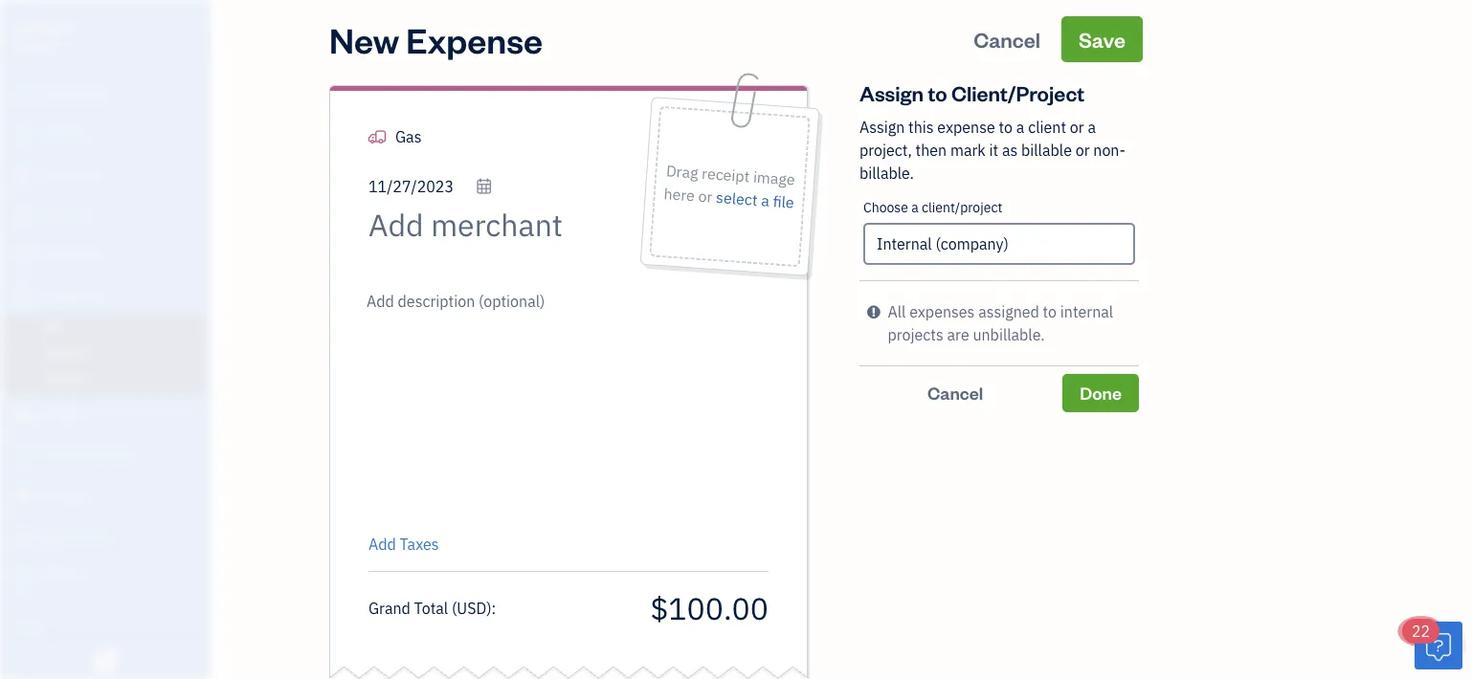 Task type: vqa. For each thing, say whether or not it's contained in the screenshot.
expense IMAGE at the left of the page
yes



Task type: describe. For each thing, give the bounding box(es) containing it.
exclamationcircle image
[[867, 301, 880, 324]]

1 vertical spatial cancel
[[928, 382, 983, 404]]

owner
[[15, 38, 53, 54]]

freshbooks image
[[90, 649, 121, 672]]

image
[[753, 167, 796, 190]]

(
[[452, 598, 457, 618]]

client/project
[[922, 199, 1003, 216]]

assign to client/project
[[860, 79, 1085, 106]]

internal
[[1061, 302, 1114, 322]]

it
[[989, 140, 999, 160]]

to for assigned
[[1043, 302, 1057, 322]]

client/project
[[952, 79, 1085, 106]]

Amount (USD) text field
[[649, 588, 769, 629]]

are
[[947, 325, 969, 345]]

select a file button
[[715, 186, 795, 214]]

as
[[1002, 140, 1018, 160]]

1 vertical spatial cancel button
[[860, 374, 1051, 413]]

billable.
[[860, 163, 914, 183]]

assign this expense to a client or a project, then mark it as billable or non- billable.
[[860, 117, 1126, 183]]

unbillable.
[[973, 325, 1045, 345]]

Category text field
[[395, 125, 559, 148]]

0 vertical spatial to
[[928, 79, 947, 106]]

to for expense
[[999, 117, 1013, 137]]

projects
[[888, 325, 944, 345]]

receipt
[[701, 163, 750, 187]]

done
[[1080, 382, 1122, 404]]

choose
[[864, 199, 908, 216]]

a up "as"
[[1017, 117, 1025, 137]]

or inside the drag receipt image here or
[[698, 186, 713, 207]]

then
[[916, 140, 947, 160]]

22
[[1412, 622, 1430, 642]]

all expenses assigned to internal projects are unbillable.
[[888, 302, 1114, 345]]

report image
[[12, 567, 35, 586]]

Date in MM/DD/YYYY format text field
[[369, 177, 493, 197]]

choose a client/project
[[864, 199, 1003, 216]]

drag receipt image here or
[[663, 161, 796, 207]]

a up non-
[[1088, 117, 1096, 137]]

expenses
[[910, 302, 975, 322]]

payment image
[[12, 246, 35, 265]]

here
[[663, 184, 696, 206]]

expense image
[[12, 286, 35, 305]]

save button
[[1062, 16, 1143, 62]]

1 vertical spatial or
[[1076, 140, 1090, 160]]



Task type: locate. For each thing, give the bounding box(es) containing it.
client
[[1028, 117, 1067, 137]]

a inside select a file
[[761, 190, 770, 211]]

to
[[928, 79, 947, 106], [999, 117, 1013, 137], [1043, 302, 1057, 322]]

assign up this
[[860, 79, 924, 106]]

billable
[[1022, 140, 1072, 160]]

2 vertical spatial or
[[698, 186, 713, 207]]

Merchant text field
[[369, 206, 630, 244]]

1 vertical spatial to
[[999, 117, 1013, 137]]

non-
[[1094, 140, 1126, 160]]

0 vertical spatial cancel button
[[957, 16, 1058, 62]]

cancel down the "are"
[[928, 382, 983, 404]]

new
[[329, 16, 399, 62]]

assigned
[[979, 302, 1039, 322]]

to up this
[[928, 79, 947, 106]]

to left internal at the right of the page
[[1043, 302, 1057, 322]]

cancel button up client/project
[[957, 16, 1058, 62]]

22 button
[[1403, 619, 1463, 670]]

0 vertical spatial assign
[[860, 79, 924, 106]]

timer image
[[12, 446, 35, 465]]

to up "as"
[[999, 117, 1013, 137]]

drag
[[666, 161, 699, 183]]

apps
[[14, 619, 43, 635]]

estimate image
[[12, 166, 35, 185]]

client image
[[12, 125, 35, 145]]

0 vertical spatial or
[[1070, 117, 1084, 137]]

a
[[1017, 117, 1025, 137], [1088, 117, 1096, 137], [761, 190, 770, 211], [912, 199, 919, 216]]

company owner
[[15, 18, 75, 54]]

cancel button down the "are"
[[860, 374, 1051, 413]]

add taxes button
[[369, 533, 439, 556]]

taxes
[[400, 535, 439, 555]]

to inside assign this expense to a client or a project, then mark it as billable or non- billable.
[[999, 117, 1013, 137]]

Add a client or project text field
[[865, 225, 1134, 263]]

dashboard image
[[12, 85, 35, 104]]

company
[[15, 18, 75, 36]]

usd
[[457, 598, 487, 618]]

select
[[715, 187, 758, 210]]

1 vertical spatial assign
[[860, 117, 905, 137]]

choose a client/project element
[[860, 185, 1139, 281]]

grand
[[369, 598, 411, 618]]

invoice image
[[12, 206, 35, 225]]

all
[[888, 302, 906, 322]]

add
[[369, 535, 396, 555]]

project,
[[860, 140, 912, 160]]

project image
[[12, 406, 35, 425]]

expense
[[406, 16, 543, 62]]

new expense
[[329, 16, 543, 62]]

chart image
[[12, 527, 35, 546]]

assign for assign to client/project
[[860, 79, 924, 106]]

2 vertical spatial to
[[1043, 302, 1057, 322]]

save
[[1079, 25, 1126, 53]]

assign up project,
[[860, 117, 905, 137]]

assign inside assign this expense to a client or a project, then mark it as billable or non- billable.
[[860, 117, 905, 137]]

1 assign from the top
[[860, 79, 924, 106]]

2 assign from the top
[[860, 117, 905, 137]]

or
[[1070, 117, 1084, 137], [1076, 140, 1090, 160], [698, 186, 713, 207]]

mark
[[951, 140, 986, 160]]

cancel button
[[957, 16, 1058, 62], [860, 374, 1051, 413]]

a right the choose
[[912, 199, 919, 216]]

a left file in the right top of the page
[[761, 190, 770, 211]]

1 horizontal spatial to
[[999, 117, 1013, 137]]

grand total ( usd ):
[[369, 598, 496, 618]]

):
[[487, 598, 496, 618]]

or left non-
[[1076, 140, 1090, 160]]

main element
[[0, 0, 258, 680]]

to inside all expenses assigned to internal projects are unbillable.
[[1043, 302, 1057, 322]]

or right client
[[1070, 117, 1084, 137]]

Description text field
[[359, 290, 759, 520]]

done button
[[1063, 374, 1139, 413]]

0 vertical spatial cancel
[[974, 25, 1041, 53]]

2 horizontal spatial to
[[1043, 302, 1057, 322]]

cancel
[[974, 25, 1041, 53], [928, 382, 983, 404]]

money image
[[12, 486, 35, 505]]

this
[[909, 117, 934, 137]]

file
[[772, 191, 795, 213]]

apps link
[[5, 611, 205, 644]]

expense
[[938, 117, 995, 137]]

select a file
[[715, 187, 795, 213]]

0 horizontal spatial to
[[928, 79, 947, 106]]

assign for assign this expense to a client or a project, then mark it as billable or non- billable.
[[860, 117, 905, 137]]

total
[[414, 598, 448, 618]]

cancel up client/project
[[974, 25, 1041, 53]]

or right here
[[698, 186, 713, 207]]

add taxes
[[369, 535, 439, 555]]

resource center badge image
[[1415, 622, 1463, 670]]

assign
[[860, 79, 924, 106], [860, 117, 905, 137]]



